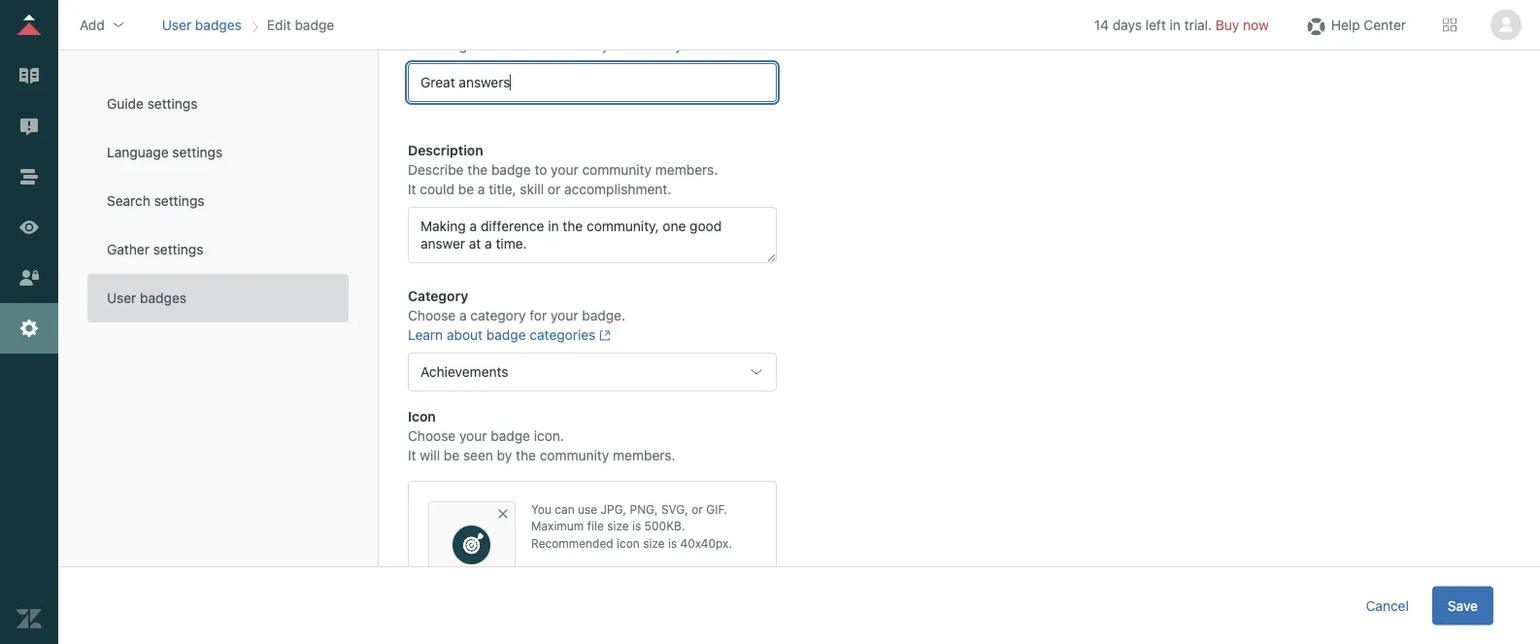 Task type: vqa. For each thing, say whether or not it's contained in the screenshot.
Funky to the left
no



Task type: describe. For each thing, give the bounding box(es) containing it.
badge down category
[[487, 327, 526, 343]]

icon.
[[534, 428, 564, 444]]

skill
[[520, 181, 544, 197]]

name
[[479, 37, 513, 53]]

it inside icon choose your badge icon. it will be seen by the community members.
[[408, 447, 416, 463]]

help center button
[[1299, 10, 1413, 39]]

choose for icon
[[408, 428, 456, 444]]

or inside you can use jpg, png, svg, or gif. maximum file size is 500kb. recommended icon size is 40x40px.
[[692, 503, 703, 516]]

14
[[1095, 17, 1109, 33]]

the inside icon choose your badge icon. it will be seen by the community members.
[[516, 447, 536, 463]]

badge right the in the left of the page
[[436, 37, 475, 53]]

40x40px.
[[681, 536, 732, 550]]

cancel button
[[1351, 586, 1425, 625]]

maximum
[[531, 519, 584, 533]]

your for for
[[551, 307, 579, 324]]

moderate content image
[[17, 114, 42, 139]]

could
[[420, 181, 455, 197]]

your for to
[[551, 162, 579, 178]]

customize design image
[[17, 215, 42, 240]]

0 vertical spatial by
[[594, 37, 609, 53]]

1 vertical spatial user badges link
[[87, 274, 349, 323]]

by inside icon choose your badge icon. it will be seen by the community members.
[[497, 447, 512, 463]]

zendesk products image
[[1444, 18, 1457, 32]]

search settings
[[107, 193, 205, 209]]

0 vertical spatial is
[[632, 519, 641, 533]]

0 vertical spatial community
[[613, 37, 683, 53]]

learn about badge categories link
[[408, 327, 611, 343]]

recommended
[[531, 536, 614, 550]]

user badges for bottommost user badges 'link'
[[107, 290, 187, 306]]

(opens in a new tab) image
[[596, 330, 611, 341]]

left
[[1146, 17, 1167, 33]]

guide
[[107, 96, 144, 112]]

community inside description describe the badge to your community members. it could be a title, skill or accomplishment.
[[582, 162, 652, 178]]

category choose a category for your badge.
[[408, 288, 626, 324]]

be inside description describe the badge to your community members. it could be a title, skill or accomplishment.
[[458, 181, 474, 197]]

user permissions image
[[17, 265, 42, 290]]

badge.
[[582, 307, 626, 324]]

badge inside icon choose your badge icon. it will be seen by the community members.
[[491, 428, 530, 444]]

file
[[587, 519, 604, 533]]

days
[[1113, 17, 1142, 33]]

jpg,
[[601, 503, 627, 516]]

add button
[[74, 10, 132, 39]]

description
[[408, 142, 483, 158]]

about
[[447, 327, 483, 343]]

learn about badge categories
[[408, 327, 596, 343]]

add
[[80, 17, 105, 33]]

or inside description describe the badge to your community members. it could be a title, skill or accomplishment.
[[548, 181, 561, 197]]

edit badge
[[267, 17, 334, 33]]

badge inside description describe the badge to your community members. it could be a title, skill or accomplishment.
[[492, 162, 531, 178]]

500kb.
[[645, 519, 685, 533]]

trial.
[[1185, 17, 1213, 33]]

members. inside icon choose your badge icon. it will be seen by the community members.
[[613, 447, 676, 463]]

category
[[471, 307, 526, 324]]

help center
[[1332, 17, 1407, 33]]

learn
[[408, 327, 443, 343]]

icon
[[617, 536, 640, 550]]

cancel
[[1366, 597, 1410, 614]]

settings for language settings
[[172, 144, 223, 160]]

guide settings
[[107, 96, 198, 112]]

a inside description describe the badge to your community members. it could be a title, skill or accomplishment.
[[478, 181, 485, 197]]

the badge name will be seen by community members.
[[408, 37, 749, 53]]

describe
[[408, 162, 464, 178]]

language settings
[[107, 144, 223, 160]]

1 horizontal spatial seen
[[560, 37, 590, 53]]

the inside description describe the badge to your community members. it could be a title, skill or accomplishment.
[[468, 162, 488, 178]]



Task type: locate. For each thing, give the bounding box(es) containing it.
0 horizontal spatial by
[[497, 447, 512, 463]]

is down png,
[[632, 519, 641, 533]]

0 vertical spatial user badges link
[[162, 17, 242, 33]]

be inside icon choose your badge icon. it will be seen by the community members.
[[444, 447, 460, 463]]

categories
[[530, 327, 596, 343]]

0 horizontal spatial will
[[420, 447, 440, 463]]

save button
[[1433, 586, 1494, 625]]

1 horizontal spatial the
[[516, 447, 536, 463]]

1 vertical spatial be
[[458, 181, 474, 197]]

1 vertical spatial your
[[551, 307, 579, 324]]

your inside icon choose your badge icon. it will be seen by the community members.
[[460, 428, 487, 444]]

will down icon
[[420, 447, 440, 463]]

1 vertical spatial it
[[408, 447, 416, 463]]

seen inside icon choose your badge icon. it will be seen by the community members.
[[463, 447, 493, 463]]

members.
[[686, 37, 749, 53], [656, 162, 718, 178], [613, 447, 676, 463]]

1 vertical spatial a
[[460, 307, 467, 324]]

or left the gif.
[[692, 503, 703, 516]]

badges down the gather settings
[[140, 290, 187, 306]]

0 vertical spatial user
[[162, 17, 192, 33]]

badges for user badges 'link' to the top
[[195, 17, 242, 33]]

user badges link down the gather settings
[[87, 274, 349, 323]]

user badges inside 'link'
[[107, 290, 187, 306]]

None field
[[408, 63, 777, 102]]

0 horizontal spatial a
[[460, 307, 467, 324]]

search
[[107, 193, 151, 209]]

be right the name
[[541, 37, 557, 53]]

settings right search
[[154, 193, 205, 209]]

0 horizontal spatial the
[[468, 162, 488, 178]]

1 vertical spatial badges
[[140, 290, 187, 306]]

gather settings link
[[87, 225, 349, 274]]

0 horizontal spatial badges
[[140, 290, 187, 306]]

it inside description describe the badge to your community members. it could be a title, skill or accomplishment.
[[408, 181, 416, 197]]

in
[[1170, 17, 1181, 33]]

description describe the badge to your community members. it could be a title, skill or accomplishment.
[[408, 142, 718, 197]]

0 vertical spatial seen
[[560, 37, 590, 53]]

the down the icon. at left
[[516, 447, 536, 463]]

title,
[[489, 181, 517, 197]]

user right add popup button
[[162, 17, 192, 33]]

to
[[535, 162, 547, 178]]

it
[[408, 181, 416, 197], [408, 447, 416, 463]]

save
[[1448, 597, 1479, 614]]

0 horizontal spatial is
[[632, 519, 641, 533]]

choose
[[408, 307, 456, 324], [408, 428, 456, 444]]

user badges down the gather settings
[[107, 290, 187, 306]]

manage articles image
[[17, 63, 42, 88]]

1 horizontal spatial is
[[668, 536, 677, 550]]

navigation
[[158, 10, 338, 39]]

edit
[[267, 17, 291, 33]]

0 vertical spatial it
[[408, 181, 416, 197]]

a left title,
[[478, 181, 485, 197]]

1 horizontal spatial badges
[[195, 17, 242, 33]]

seen
[[560, 37, 590, 53], [463, 447, 493, 463]]

0 vertical spatial a
[[478, 181, 485, 197]]

now
[[1244, 17, 1270, 33]]

you can use jpg, png, svg, or gif. maximum file size is 500kb. recommended icon size is 40x40px.
[[531, 503, 732, 550]]

user for user badges 'link' to the top
[[162, 17, 192, 33]]

Description text field
[[408, 207, 777, 263]]

1 horizontal spatial will
[[517, 37, 537, 53]]

user down gather
[[107, 290, 136, 306]]

2 it from the top
[[408, 447, 416, 463]]

gif.
[[707, 503, 727, 516]]

badges inside 'link'
[[140, 290, 187, 306]]

0 vertical spatial choose
[[408, 307, 456, 324]]

clear image
[[495, 506, 511, 522]]

choose down category
[[408, 307, 456, 324]]

badge up title,
[[492, 162, 531, 178]]

icon choose your badge icon. it will be seen by the community members.
[[408, 409, 676, 463]]

1 vertical spatial seen
[[463, 447, 493, 463]]

0 vertical spatial the
[[468, 162, 488, 178]]

0 vertical spatial user badges
[[162, 17, 242, 33]]

1 vertical spatial is
[[668, 536, 677, 550]]

1 vertical spatial user badges
[[107, 290, 187, 306]]

help
[[1332, 17, 1361, 33]]

user
[[162, 17, 192, 33], [107, 290, 136, 306]]

choose inside icon choose your badge icon. it will be seen by the community members.
[[408, 428, 456, 444]]

1 vertical spatial community
[[582, 162, 652, 178]]

community
[[613, 37, 683, 53], [582, 162, 652, 178], [540, 447, 609, 463]]

size
[[607, 519, 629, 533], [643, 536, 665, 550]]

size down 500kb.
[[643, 536, 665, 550]]

you
[[531, 503, 552, 516]]

choose inside category choose a category for your badge.
[[408, 307, 456, 324]]

size down 'jpg,'
[[607, 519, 629, 533]]

badges inside navigation
[[195, 17, 242, 33]]

center
[[1364, 17, 1407, 33]]

user badges link left edit
[[162, 17, 242, 33]]

navigation containing user badges
[[158, 10, 338, 39]]

1 vertical spatial will
[[420, 447, 440, 463]]

0 horizontal spatial or
[[548, 181, 561, 197]]

badges for bottommost user badges 'link'
[[140, 290, 187, 306]]

2 vertical spatial be
[[444, 447, 460, 463]]

your
[[551, 162, 579, 178], [551, 307, 579, 324], [460, 428, 487, 444]]

0 vertical spatial members.
[[686, 37, 749, 53]]

svg,
[[662, 503, 689, 516]]

or right skill
[[548, 181, 561, 197]]

user badges for user badges 'link' to the top
[[162, 17, 242, 33]]

a
[[478, 181, 485, 197], [460, 307, 467, 324]]

gather
[[107, 241, 150, 257]]

icon
[[408, 409, 436, 425]]

1 horizontal spatial size
[[643, 536, 665, 550]]

1 horizontal spatial by
[[594, 37, 609, 53]]

a up about
[[460, 307, 467, 324]]

settings for search settings
[[154, 193, 205, 209]]

0 horizontal spatial seen
[[463, 447, 493, 463]]

0 vertical spatial or
[[548, 181, 561, 197]]

1 horizontal spatial or
[[692, 503, 703, 516]]

gather settings
[[107, 241, 204, 257]]

png,
[[630, 503, 658, 516]]

for
[[530, 307, 547, 324]]

your down achievements
[[460, 428, 487, 444]]

a inside category choose a category for your badge.
[[460, 307, 467, 324]]

1 vertical spatial choose
[[408, 428, 456, 444]]

badge right edit
[[295, 17, 334, 33]]

settings
[[147, 96, 198, 112], [172, 144, 223, 160], [154, 193, 205, 209], [153, 241, 204, 257]]

be right could at the left
[[458, 181, 474, 197]]

your up categories
[[551, 307, 579, 324]]

it down icon
[[408, 447, 416, 463]]

2 vertical spatial community
[[540, 447, 609, 463]]

2 vertical spatial members.
[[613, 447, 676, 463]]

your right the to
[[551, 162, 579, 178]]

zendesk image
[[17, 606, 42, 631]]

will right the name
[[517, 37, 537, 53]]

1 vertical spatial size
[[643, 536, 665, 550]]

will inside icon choose your badge icon. it will be seen by the community members.
[[420, 447, 440, 463]]

your inside description describe the badge to your community members. it could be a title, skill or accomplishment.
[[551, 162, 579, 178]]

0 vertical spatial size
[[607, 519, 629, 533]]

use
[[578, 503, 598, 516]]

0 vertical spatial will
[[517, 37, 537, 53]]

0 horizontal spatial size
[[607, 519, 629, 533]]

by
[[594, 37, 609, 53], [497, 447, 512, 463]]

is
[[632, 519, 641, 533], [668, 536, 677, 550]]

0 vertical spatial your
[[551, 162, 579, 178]]

language
[[107, 144, 169, 160]]

accomplishment.
[[564, 181, 672, 197]]

achievements
[[421, 364, 509, 380]]

buy
[[1216, 17, 1240, 33]]

1 vertical spatial members.
[[656, 162, 718, 178]]

user for bottommost user badges 'link'
[[107, 290, 136, 306]]

will
[[517, 37, 537, 53], [420, 447, 440, 463]]

badges left edit
[[195, 17, 242, 33]]

category
[[408, 288, 468, 304]]

1 vertical spatial the
[[516, 447, 536, 463]]

1 it from the top
[[408, 181, 416, 197]]

14 days left in trial. buy now
[[1095, 17, 1270, 33]]

1 vertical spatial user
[[107, 290, 136, 306]]

settings right guide
[[147, 96, 198, 112]]

community inside icon choose your badge icon. it will be seen by the community members.
[[540, 447, 609, 463]]

search settings link
[[87, 177, 349, 225]]

user badges
[[162, 17, 242, 33], [107, 290, 187, 306]]

settings for guide settings
[[147, 96, 198, 112]]

settings right gather
[[153, 241, 204, 257]]

badge
[[295, 17, 334, 33], [436, 37, 475, 53], [492, 162, 531, 178], [487, 327, 526, 343], [491, 428, 530, 444]]

user badges left edit
[[162, 17, 242, 33]]

1 vertical spatial by
[[497, 447, 512, 463]]

0 vertical spatial be
[[541, 37, 557, 53]]

1 horizontal spatial a
[[478, 181, 485, 197]]

2 choose from the top
[[408, 428, 456, 444]]

1 choose from the top
[[408, 307, 456, 324]]

language settings link
[[87, 128, 349, 177]]

guide settings link
[[87, 80, 349, 128]]

0 horizontal spatial user
[[107, 290, 136, 306]]

or
[[548, 181, 561, 197], [692, 503, 703, 516]]

badges
[[195, 17, 242, 33], [140, 290, 187, 306]]

2 vertical spatial your
[[460, 428, 487, 444]]

can
[[555, 503, 575, 516]]

settings down guide settings link on the top of the page
[[172, 144, 223, 160]]

choose for category
[[408, 307, 456, 324]]

0 vertical spatial badges
[[195, 17, 242, 33]]

1 vertical spatial or
[[692, 503, 703, 516]]

user inside 'link'
[[107, 290, 136, 306]]

the down "description" at left
[[468, 162, 488, 178]]

be
[[541, 37, 557, 53], [458, 181, 474, 197], [444, 447, 460, 463]]

be down achievements
[[444, 447, 460, 463]]

user badges link
[[162, 17, 242, 33], [87, 274, 349, 323]]

is down 500kb.
[[668, 536, 677, 550]]

members. inside description describe the badge to your community members. it could be a title, skill or accomplishment.
[[656, 162, 718, 178]]

choose down icon
[[408, 428, 456, 444]]

settings for gather settings
[[153, 241, 204, 257]]

badge left the icon. at left
[[491, 428, 530, 444]]

arrange content image
[[17, 164, 42, 189]]

1 horizontal spatial user
[[162, 17, 192, 33]]

settings image
[[17, 316, 42, 341]]

the
[[468, 162, 488, 178], [516, 447, 536, 463]]

the
[[408, 37, 432, 53]]

it left could at the left
[[408, 181, 416, 197]]

your inside category choose a category for your badge.
[[551, 307, 579, 324]]



